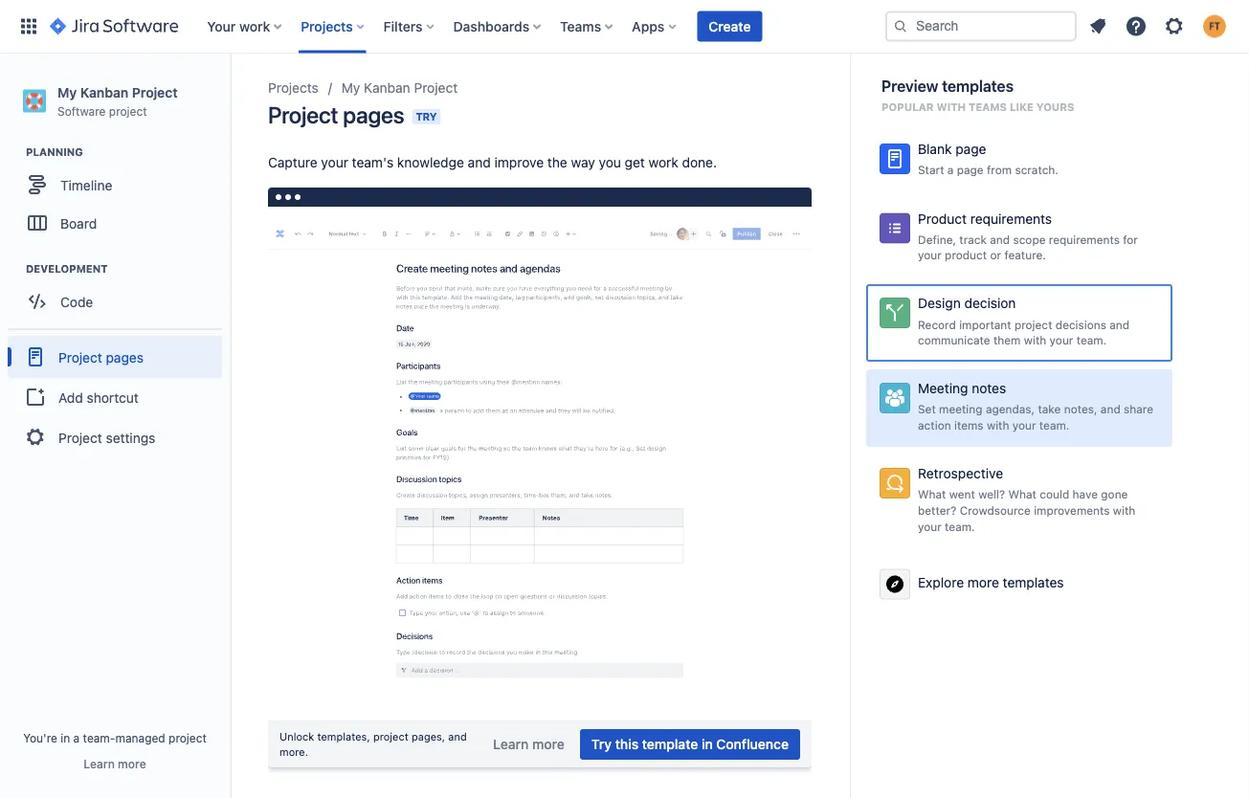 Task type: locate. For each thing, give the bounding box(es) containing it.
code
[[60, 294, 93, 309]]

add
[[58, 389, 83, 405]]

explore
[[918, 575, 964, 590]]

and right pages,
[[448, 731, 467, 743]]

project right software
[[109, 104, 147, 118]]

requirements
[[970, 210, 1052, 226], [1049, 232, 1120, 246]]

1 horizontal spatial learn more
[[493, 737, 565, 752]]

1 vertical spatial project pages
[[58, 349, 143, 365]]

0 horizontal spatial team.
[[945, 520, 975, 533]]

0 vertical spatial project pages
[[268, 101, 404, 128]]

meeting
[[939, 403, 983, 416]]

improvements
[[1034, 504, 1110, 517]]

way
[[571, 155, 595, 170]]

and inside design decision record important project decisions and communicate them with your team.
[[1110, 318, 1130, 331]]

and left improve
[[468, 155, 491, 170]]

jira software image
[[50, 15, 178, 38], [50, 15, 178, 38]]

retrospective image
[[883, 472, 906, 495]]

project down projects link on the left top of the page
[[268, 101, 338, 128]]

my
[[342, 80, 360, 96], [57, 84, 77, 100]]

appswitcher icon image
[[17, 15, 40, 38]]

a left team-
[[73, 731, 80, 745]]

learn down team-
[[84, 757, 115, 771]]

you're in a team-managed project
[[23, 731, 207, 745]]

0 horizontal spatial pages
[[106, 349, 143, 365]]

your down better?
[[918, 520, 942, 533]]

what up better?
[[918, 488, 946, 501]]

scratch.
[[1015, 163, 1059, 177]]

projects link
[[268, 77, 319, 100]]

0 vertical spatial work
[[239, 18, 270, 34]]

what right well? at the right of page
[[1008, 488, 1037, 501]]

0 horizontal spatial kanban
[[80, 84, 128, 100]]

crowdsource
[[960, 504, 1031, 517]]

try this template in confluence
[[591, 737, 789, 752]]

notifications image
[[1086, 15, 1109, 38]]

learn more left try
[[493, 737, 565, 752]]

0 horizontal spatial my
[[57, 84, 77, 100]]

project left "sidebar navigation" image on the left of page
[[132, 84, 178, 100]]

project down add
[[58, 430, 102, 445]]

my inside my kanban project software project
[[57, 84, 77, 100]]

in right you're
[[61, 731, 70, 745]]

and up or
[[990, 232, 1010, 246]]

with inside preview templates popular with teams like yours
[[937, 101, 966, 113]]

0 horizontal spatial project pages
[[58, 349, 143, 365]]

learn
[[493, 737, 529, 752], [84, 757, 115, 771]]

a right start
[[947, 163, 954, 177]]

with down agendas, at right
[[987, 419, 1009, 432]]

learn more button left try
[[482, 729, 576, 760]]

with left teams
[[937, 101, 966, 113]]

in
[[61, 731, 70, 745], [702, 737, 713, 752]]

pages down my kanban project link
[[343, 101, 404, 128]]

1 vertical spatial templates
[[1003, 575, 1064, 590]]

project
[[109, 104, 147, 118], [1015, 318, 1052, 331], [373, 731, 409, 743], [169, 731, 207, 745]]

with inside design decision record important project decisions and communicate them with your team.
[[1024, 333, 1046, 347]]

project inside my kanban project software project
[[132, 84, 178, 100]]

you
[[599, 155, 621, 170]]

kanban down 'filters'
[[364, 80, 410, 96]]

learn more for learn more button to the right
[[493, 737, 565, 752]]

1 horizontal spatial work
[[649, 155, 678, 170]]

1 horizontal spatial my
[[342, 80, 360, 96]]

more right 'explore'
[[968, 575, 999, 590]]

templates up teams
[[942, 77, 1014, 95]]

record
[[918, 318, 956, 331]]

preview
[[882, 77, 938, 95]]

and for track
[[990, 232, 1010, 246]]

0 vertical spatial page
[[956, 141, 986, 157]]

notes
[[972, 381, 1006, 396]]

1 vertical spatial pages
[[106, 349, 143, 365]]

development image
[[3, 258, 26, 281]]

team. down take
[[1039, 419, 1070, 432]]

work right your
[[239, 18, 270, 34]]

work
[[239, 18, 270, 34], [649, 155, 678, 170]]

track
[[959, 232, 987, 246]]

0 vertical spatial learn
[[493, 737, 529, 752]]

with down gone on the right bottom of page
[[1113, 504, 1136, 517]]

items
[[954, 419, 984, 432]]

1 vertical spatial projects
[[268, 80, 319, 96]]

1 horizontal spatial a
[[947, 163, 954, 177]]

project settings
[[58, 430, 155, 445]]

1 horizontal spatial team.
[[1039, 419, 1070, 432]]

team.
[[1077, 333, 1107, 347], [1039, 419, 1070, 432], [945, 520, 975, 533]]

0 vertical spatial team.
[[1077, 333, 1107, 347]]

learn more inside button
[[493, 737, 565, 752]]

0 horizontal spatial what
[[918, 488, 946, 501]]

0 horizontal spatial more
[[118, 757, 146, 771]]

blank
[[918, 141, 952, 157]]

my right projects link on the left top of the page
[[342, 80, 360, 96]]

your down agendas, at right
[[1012, 419, 1036, 432]]

team-
[[83, 731, 115, 745]]

gone
[[1101, 488, 1128, 501]]

1 vertical spatial team.
[[1039, 419, 1070, 432]]

banner
[[0, 0, 1249, 54]]

filters button
[[378, 11, 442, 42]]

2 vertical spatial team.
[[945, 520, 975, 533]]

team. down decisions in the right top of the page
[[1077, 333, 1107, 347]]

timeline link
[[10, 166, 220, 204]]

a
[[947, 163, 954, 177], [73, 731, 80, 745]]

try
[[591, 737, 612, 752]]

learn more button down you're in a team-managed project
[[84, 756, 146, 771]]

project pages down projects link on the left top of the page
[[268, 101, 404, 128]]

0 horizontal spatial learn more
[[84, 757, 146, 771]]

get
[[625, 155, 645, 170]]

0 horizontal spatial in
[[61, 731, 70, 745]]

and inside unlock templates, project pages, and more.
[[448, 731, 467, 743]]

2 horizontal spatial more
[[968, 575, 999, 590]]

project pages
[[268, 101, 404, 128], [58, 349, 143, 365]]

0 vertical spatial pages
[[343, 101, 404, 128]]

requirements left for on the right top of page
[[1049, 232, 1120, 246]]

and left share
[[1101, 403, 1121, 416]]

1 vertical spatial more
[[532, 737, 565, 752]]

project inside unlock templates, project pages, and more.
[[373, 731, 409, 743]]

2 vertical spatial more
[[118, 757, 146, 771]]

your profile and settings image
[[1203, 15, 1226, 38]]

and right decisions in the right top of the page
[[1110, 318, 1130, 331]]

design decision record important project decisions and communicate them with your team.
[[918, 295, 1130, 347]]

could
[[1040, 488, 1069, 501]]

and inside product requirements define, track and scope requirements for your product or feature.
[[990, 232, 1010, 246]]

development group
[[10, 261, 229, 327]]

unlock templates, project pages, and more.
[[279, 731, 467, 758]]

projects right "sidebar navigation" image on the left of page
[[268, 80, 319, 96]]

0 vertical spatial more
[[968, 575, 999, 590]]

edit image
[[191, 344, 214, 367]]

project up them
[[1015, 318, 1052, 331]]

work right get at right
[[649, 155, 678, 170]]

project left pages,
[[373, 731, 409, 743]]

page left from
[[957, 163, 984, 177]]

0 vertical spatial projects
[[301, 18, 353, 34]]

and for pages,
[[448, 731, 467, 743]]

1 horizontal spatial project pages
[[268, 101, 404, 128]]

teams
[[969, 101, 1007, 113]]

in right template
[[702, 737, 713, 752]]

projects inside popup button
[[301, 18, 353, 34]]

the
[[547, 155, 567, 170]]

team. inside design decision record important project decisions and communicate them with your team.
[[1077, 333, 1107, 347]]

try this template in confluence button
[[580, 729, 800, 760]]

0 vertical spatial learn more
[[493, 737, 565, 752]]

confluence
[[716, 737, 789, 752]]

team. inside meeting notes set meeting agendas, take notes, and share action items with your team.
[[1039, 419, 1070, 432]]

your down decisions in the right top of the page
[[1050, 333, 1073, 347]]

group containing project pages
[[8, 329, 222, 464]]

add shortcut button
[[8, 378, 222, 417]]

product requirements image
[[883, 217, 906, 240]]

retrospective
[[918, 466, 1003, 481]]

1 vertical spatial a
[[73, 731, 80, 745]]

more left try
[[532, 737, 565, 752]]

unlock
[[279, 731, 314, 743]]

your down define, at the right
[[918, 248, 942, 262]]

settings
[[106, 430, 155, 445]]

work inside popup button
[[239, 18, 270, 34]]

team. down better?
[[945, 520, 975, 533]]

pages up add shortcut button in the left of the page
[[106, 349, 143, 365]]

meeting
[[918, 381, 968, 396]]

define,
[[918, 232, 956, 246]]

2 horizontal spatial team.
[[1077, 333, 1107, 347]]

templates down crowdsource
[[1003, 575, 1064, 590]]

improve
[[494, 155, 544, 170]]

went
[[949, 488, 975, 501]]

1 horizontal spatial kanban
[[364, 80, 410, 96]]

project pages up add shortcut at the left of the page
[[58, 349, 143, 365]]

learn more
[[493, 737, 565, 752], [84, 757, 146, 771]]

planning image
[[3, 141, 26, 164]]

meeting notes image
[[883, 387, 906, 410]]

[object object] confluence template image
[[268, 207, 812, 704]]

more down managed
[[118, 757, 146, 771]]

project up add
[[58, 349, 102, 365]]

1 vertical spatial learn
[[84, 757, 115, 771]]

your left team's at the left of page
[[321, 155, 348, 170]]

1 vertical spatial learn more
[[84, 757, 146, 771]]

learn more for the left learn more button
[[84, 757, 146, 771]]

banner containing your work
[[0, 0, 1249, 54]]

requirements up scope
[[970, 210, 1052, 226]]

and
[[468, 155, 491, 170], [990, 232, 1010, 246], [1110, 318, 1130, 331], [1101, 403, 1121, 416], [448, 731, 467, 743]]

1 horizontal spatial what
[[1008, 488, 1037, 501]]

my up software
[[57, 84, 77, 100]]

kanban
[[364, 80, 410, 96], [80, 84, 128, 100]]

group
[[8, 329, 222, 464]]

team. inside retrospective what went well? what could have gone better? crowdsource improvements with your team.
[[945, 520, 975, 533]]

kanban inside my kanban project software project
[[80, 84, 128, 100]]

1 horizontal spatial in
[[702, 737, 713, 752]]

with right them
[[1024, 333, 1046, 347]]

learn more down you're in a team-managed project
[[84, 757, 146, 771]]

0 vertical spatial a
[[947, 163, 954, 177]]

sidebar navigation image
[[209, 77, 251, 115]]

board link
[[10, 204, 220, 242]]

kanban up software
[[80, 84, 128, 100]]

your inside design decision record important project decisions and communicate them with your team.
[[1050, 333, 1073, 347]]

pages
[[343, 101, 404, 128], [106, 349, 143, 365]]

page
[[956, 141, 986, 157], [957, 163, 984, 177]]

add shortcut
[[58, 389, 139, 405]]

learn right pages,
[[493, 737, 529, 752]]

project right managed
[[169, 731, 207, 745]]

popular
[[882, 101, 934, 113]]

my kanban project
[[342, 80, 458, 96]]

teams
[[560, 18, 601, 34]]

0 vertical spatial templates
[[942, 77, 1014, 95]]

blank page start a page from scratch.
[[918, 141, 1059, 177]]

1 horizontal spatial learn more button
[[482, 729, 576, 760]]

projects up projects link on the left top of the page
[[301, 18, 353, 34]]

page right blank
[[956, 141, 986, 157]]

0 horizontal spatial work
[[239, 18, 270, 34]]



Task type: vqa. For each thing, say whether or not it's contained in the screenshot.
Created recently
no



Task type: describe. For each thing, give the bounding box(es) containing it.
yours
[[1036, 101, 1074, 113]]

this
[[615, 737, 639, 752]]

primary element
[[11, 0, 885, 53]]

a inside blank page start a page from scratch.
[[947, 163, 954, 177]]

project inside design decision record important project decisions and communicate them with your team.
[[1015, 318, 1052, 331]]

capture
[[268, 155, 317, 170]]

team. for retrospective
[[945, 520, 975, 533]]

0 horizontal spatial learn
[[84, 757, 115, 771]]

action
[[918, 419, 951, 432]]

team. for meeting notes
[[1039, 419, 1070, 432]]

1 vertical spatial work
[[649, 155, 678, 170]]

more.
[[279, 746, 308, 758]]

product
[[945, 248, 987, 262]]

decision image
[[883, 302, 906, 325]]

notes,
[[1064, 403, 1097, 416]]

teams button
[[554, 11, 620, 42]]

with inside retrospective what went well? what could have gone better? crowdsource improvements with your team.
[[1113, 504, 1136, 517]]

explore more templates
[[918, 575, 1064, 590]]

templates inside explore more templates button
[[1003, 575, 1064, 590]]

shortcut
[[87, 389, 139, 405]]

project inside my kanban project software project
[[109, 104, 147, 118]]

like
[[1010, 101, 1034, 113]]

decisions
[[1056, 318, 1106, 331]]

your
[[207, 18, 236, 34]]

capture your team's knowledge and improve the way you get work done.
[[268, 155, 717, 170]]

done.
[[682, 155, 717, 170]]

team's
[[352, 155, 394, 170]]

communicate
[[918, 333, 990, 347]]

share
[[1124, 403, 1153, 416]]

help image
[[1125, 15, 1148, 38]]

in inside button
[[702, 737, 713, 752]]

1 what from the left
[[918, 488, 946, 501]]

pages,
[[412, 731, 445, 743]]

planning group
[[10, 145, 229, 248]]

product
[[918, 210, 967, 226]]

your work
[[207, 18, 270, 34]]

with inside meeting notes set meeting agendas, take notes, and share action items with your team.
[[987, 419, 1009, 432]]

knowledge
[[397, 155, 464, 170]]

start
[[918, 163, 944, 177]]

design
[[918, 295, 961, 311]]

you're
[[23, 731, 57, 745]]

development
[[26, 263, 108, 275]]

2 what from the left
[[1008, 488, 1037, 501]]

pages inside project pages link
[[106, 349, 143, 365]]

templates,
[[317, 731, 370, 743]]

Search field
[[885, 11, 1077, 42]]

planning
[[26, 146, 83, 159]]

for
[[1123, 232, 1138, 246]]

my for my kanban project software project
[[57, 84, 77, 100]]

0 horizontal spatial a
[[73, 731, 80, 745]]

more inside button
[[968, 575, 999, 590]]

feature.
[[1004, 248, 1046, 262]]

projects for the projects popup button
[[301, 18, 353, 34]]

them
[[993, 333, 1021, 347]]

1 vertical spatial requirements
[[1049, 232, 1120, 246]]

your inside retrospective what went well? what could have gone better? crowdsource improvements with your team.
[[918, 520, 942, 533]]

software
[[57, 104, 106, 118]]

important
[[959, 318, 1011, 331]]

1 horizontal spatial more
[[532, 737, 565, 752]]

your work button
[[201, 11, 289, 42]]

project settings link
[[8, 417, 222, 459]]

timeline
[[60, 177, 112, 193]]

dashboards button
[[448, 11, 549, 42]]

better?
[[918, 504, 957, 517]]

take
[[1038, 403, 1061, 416]]

0 vertical spatial requirements
[[970, 210, 1052, 226]]

settings image
[[1163, 15, 1186, 38]]

my kanban project software project
[[57, 84, 178, 118]]

decision
[[964, 295, 1016, 311]]

from
[[987, 163, 1012, 177]]

create button
[[697, 11, 762, 42]]

kanban for my kanban project
[[364, 80, 410, 96]]

set
[[918, 403, 936, 416]]

1 horizontal spatial learn
[[493, 737, 529, 752]]

dashboards
[[453, 18, 529, 34]]

project pages link
[[8, 336, 222, 378]]

scope
[[1013, 232, 1046, 246]]

filters
[[383, 18, 423, 34]]

my for my kanban project
[[342, 80, 360, 96]]

projects for projects link on the left top of the page
[[268, 80, 319, 96]]

explore more templates button
[[866, 556, 1173, 613]]

project up try
[[414, 80, 458, 96]]

your inside product requirements define, track and scope requirements for your product or feature.
[[918, 248, 942, 262]]

0 horizontal spatial learn more button
[[84, 756, 146, 771]]

board
[[60, 215, 97, 231]]

well?
[[978, 488, 1005, 501]]

1 horizontal spatial pages
[[343, 101, 404, 128]]

try
[[416, 111, 437, 123]]

retrospective what went well? what could have gone better? crowdsource improvements with your team.
[[918, 466, 1136, 533]]

apps
[[632, 18, 665, 34]]

have
[[1073, 488, 1098, 501]]

search image
[[893, 19, 908, 34]]

template
[[642, 737, 698, 752]]

managed
[[115, 731, 165, 745]]

create
[[709, 18, 751, 34]]

blank image
[[883, 147, 906, 170]]

agendas,
[[986, 403, 1035, 416]]

and for knowledge
[[468, 155, 491, 170]]

more image
[[883, 573, 906, 596]]

my kanban project link
[[342, 77, 458, 100]]

code link
[[10, 283, 220, 321]]

templates inside preview templates popular with teams like yours
[[942, 77, 1014, 95]]

and inside meeting notes set meeting agendas, take notes, and share action items with your team.
[[1101, 403, 1121, 416]]

apps button
[[626, 11, 684, 42]]

1 vertical spatial page
[[957, 163, 984, 177]]

meeting notes set meeting agendas, take notes, and share action items with your team.
[[918, 381, 1153, 432]]

kanban for my kanban project software project
[[80, 84, 128, 100]]

or
[[990, 248, 1001, 262]]

projects button
[[295, 11, 372, 42]]

your inside meeting notes set meeting agendas, take notes, and share action items with your team.
[[1012, 419, 1036, 432]]



